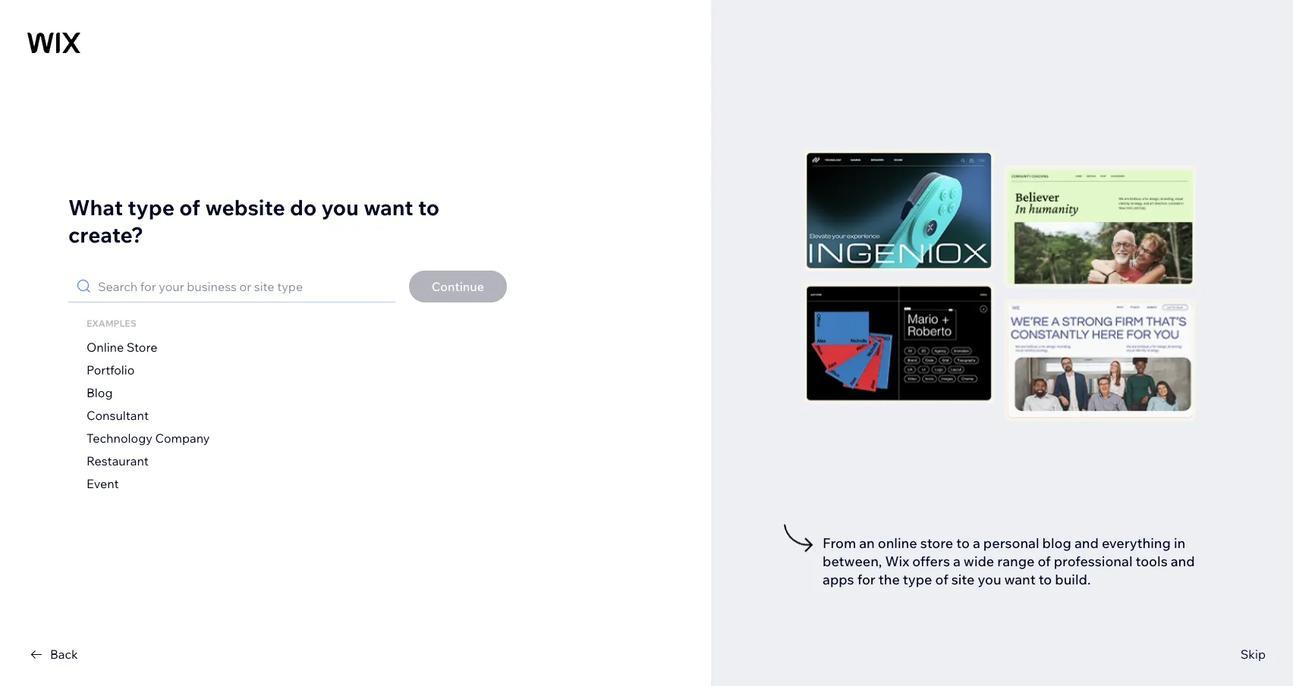 Task type: describe. For each thing, give the bounding box(es) containing it.
build.
[[1055, 571, 1091, 588]]

company
[[155, 431, 210, 446]]

tools
[[1136, 553, 1168, 570]]

examples
[[87, 318, 136, 329]]

apps
[[823, 571, 854, 588]]

personal
[[983, 535, 1039, 552]]

in
[[1174, 535, 1185, 552]]

1 vertical spatial and
[[1171, 553, 1195, 570]]

range
[[997, 553, 1035, 570]]

technology company button
[[87, 430, 210, 448]]

blog button
[[87, 384, 113, 402]]

of inside what type of website do you want to create?
[[179, 194, 200, 220]]

the
[[879, 571, 900, 588]]

event button
[[87, 475, 119, 493]]

type inside from an online store to a personal blog and everything in between, wix offers a wide range of professional tools and apps for the type of site you want to build.
[[903, 571, 932, 588]]

technology
[[87, 431, 152, 446]]

1 horizontal spatial a
[[973, 535, 980, 552]]

skip button
[[1241, 646, 1266, 664]]

back
[[50, 647, 78, 662]]

professional
[[1054, 553, 1133, 570]]

from
[[823, 535, 856, 552]]

an
[[859, 535, 875, 552]]

consultant button
[[87, 407, 149, 425]]

what type of website do you want to create?
[[68, 194, 439, 248]]

event
[[87, 477, 119, 492]]

you inside what type of website do you want to create?
[[321, 194, 359, 220]]

wide
[[964, 553, 994, 570]]

between,
[[823, 553, 882, 570]]

want inside what type of website do you want to create?
[[364, 194, 413, 220]]

offers
[[912, 553, 950, 570]]

want inside from an online store to a personal blog and everything in between, wix offers a wide range of professional tools and apps for the type of site you want to build.
[[1004, 571, 1036, 588]]

for
[[857, 571, 875, 588]]

restaurant button
[[87, 452, 149, 470]]

to inside what type of website do you want to create?
[[418, 194, 439, 220]]

wix
[[885, 553, 909, 570]]

skip
[[1241, 647, 1266, 662]]



Task type: vqa. For each thing, say whether or not it's contained in the screenshot.
instant
no



Task type: locate. For each thing, give the bounding box(es) containing it.
type
[[128, 194, 175, 220], [903, 571, 932, 588]]

1 horizontal spatial to
[[956, 535, 970, 552]]

restaurant
[[87, 454, 149, 469]]

0 horizontal spatial you
[[321, 194, 359, 220]]

0 horizontal spatial of
[[179, 194, 200, 220]]

a up wide
[[973, 535, 980, 552]]

0 horizontal spatial a
[[953, 553, 961, 570]]

do
[[290, 194, 317, 220]]

0 vertical spatial to
[[418, 194, 439, 220]]

0 vertical spatial of
[[179, 194, 200, 220]]

0 vertical spatial and
[[1074, 535, 1099, 552]]

0 horizontal spatial want
[[364, 194, 413, 220]]

1 vertical spatial to
[[956, 535, 970, 552]]

2 horizontal spatial of
[[1038, 553, 1051, 570]]

a up site
[[953, 553, 961, 570]]

create?
[[68, 221, 143, 248]]

2 vertical spatial to
[[1039, 571, 1052, 588]]

1 horizontal spatial you
[[978, 571, 1001, 588]]

and
[[1074, 535, 1099, 552], [1171, 553, 1195, 570]]

want
[[364, 194, 413, 220], [1004, 571, 1036, 588]]

type down offers
[[903, 571, 932, 588]]

type inside what type of website do you want to create?
[[128, 194, 175, 220]]

from an online store to a personal blog and everything in between, wix offers a wide range of professional tools and apps for the type of site you want to build.
[[823, 535, 1195, 588]]

1 horizontal spatial of
[[935, 571, 948, 588]]

of left the website
[[179, 194, 200, 220]]

to
[[418, 194, 439, 220], [956, 535, 970, 552], [1039, 571, 1052, 588]]

you right do
[[321, 194, 359, 220]]

type up create?
[[128, 194, 175, 220]]

0 horizontal spatial and
[[1074, 535, 1099, 552]]

you down wide
[[978, 571, 1001, 588]]

store
[[920, 535, 953, 552]]

1 vertical spatial type
[[903, 571, 932, 588]]

of down offers
[[935, 571, 948, 588]]

2 horizontal spatial to
[[1039, 571, 1052, 588]]

0 vertical spatial type
[[128, 194, 175, 220]]

blog
[[1042, 535, 1071, 552]]

everything
[[1102, 535, 1171, 552]]

1 vertical spatial you
[[978, 571, 1001, 588]]

1 vertical spatial want
[[1004, 571, 1036, 588]]

portfolio
[[87, 363, 135, 378]]

portfolio button
[[87, 361, 135, 379]]

consultant
[[87, 408, 149, 423]]

1 horizontal spatial type
[[903, 571, 932, 588]]

0 vertical spatial want
[[364, 194, 413, 220]]

1 vertical spatial of
[[1038, 553, 1051, 570]]

what
[[68, 194, 123, 220]]

0 vertical spatial you
[[321, 194, 359, 220]]

online
[[87, 340, 124, 355]]

2 vertical spatial of
[[935, 571, 948, 588]]

1 horizontal spatial want
[[1004, 571, 1036, 588]]

website
[[205, 194, 285, 220]]

0 vertical spatial a
[[973, 535, 980, 552]]

and down 'in'
[[1171, 553, 1195, 570]]

1 horizontal spatial and
[[1171, 553, 1195, 570]]

of
[[179, 194, 200, 220], [1038, 553, 1051, 570], [935, 571, 948, 588]]

blog
[[87, 385, 113, 401]]

of down 'blog'
[[1038, 553, 1051, 570]]

Search for your business or site type field
[[93, 272, 388, 302]]

0 horizontal spatial to
[[418, 194, 439, 220]]

you inside from an online store to a personal blog and everything in between, wix offers a wide range of professional tools and apps for the type of site you want to build.
[[978, 571, 1001, 588]]

back button
[[27, 646, 78, 664]]

a
[[973, 535, 980, 552], [953, 553, 961, 570]]

site
[[951, 571, 975, 588]]

1 vertical spatial a
[[953, 553, 961, 570]]

online store portfolio blog consultant technology company restaurant event
[[87, 340, 210, 492]]

and up professional
[[1074, 535, 1099, 552]]

you
[[321, 194, 359, 220], [978, 571, 1001, 588]]

online
[[878, 535, 917, 552]]

store
[[127, 340, 157, 355]]

online store button
[[87, 338, 157, 357]]

0 horizontal spatial type
[[128, 194, 175, 220]]



